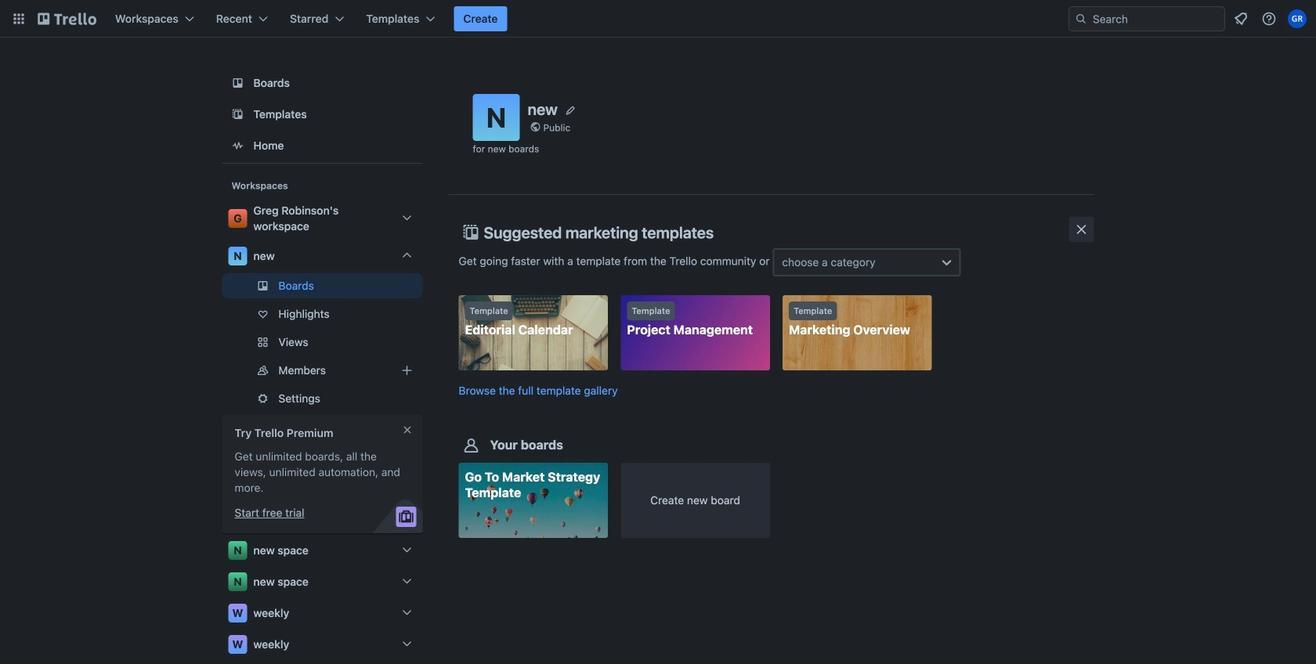Task type: vqa. For each thing, say whether or not it's contained in the screenshot.
the bottommost In
no



Task type: describe. For each thing, give the bounding box(es) containing it.
search image
[[1075, 13, 1088, 25]]

add image
[[398, 361, 417, 380]]

back to home image
[[38, 6, 96, 31]]

greg robinson (gregrobinson96) image
[[1289, 9, 1307, 28]]

board image
[[228, 74, 247, 92]]

primary element
[[0, 0, 1317, 38]]



Task type: locate. For each thing, give the bounding box(es) containing it.
home image
[[228, 136, 247, 155]]

Search field
[[1088, 8, 1225, 30]]

0 notifications image
[[1232, 9, 1251, 28]]

template board image
[[228, 105, 247, 124]]

open information menu image
[[1262, 11, 1278, 27]]



